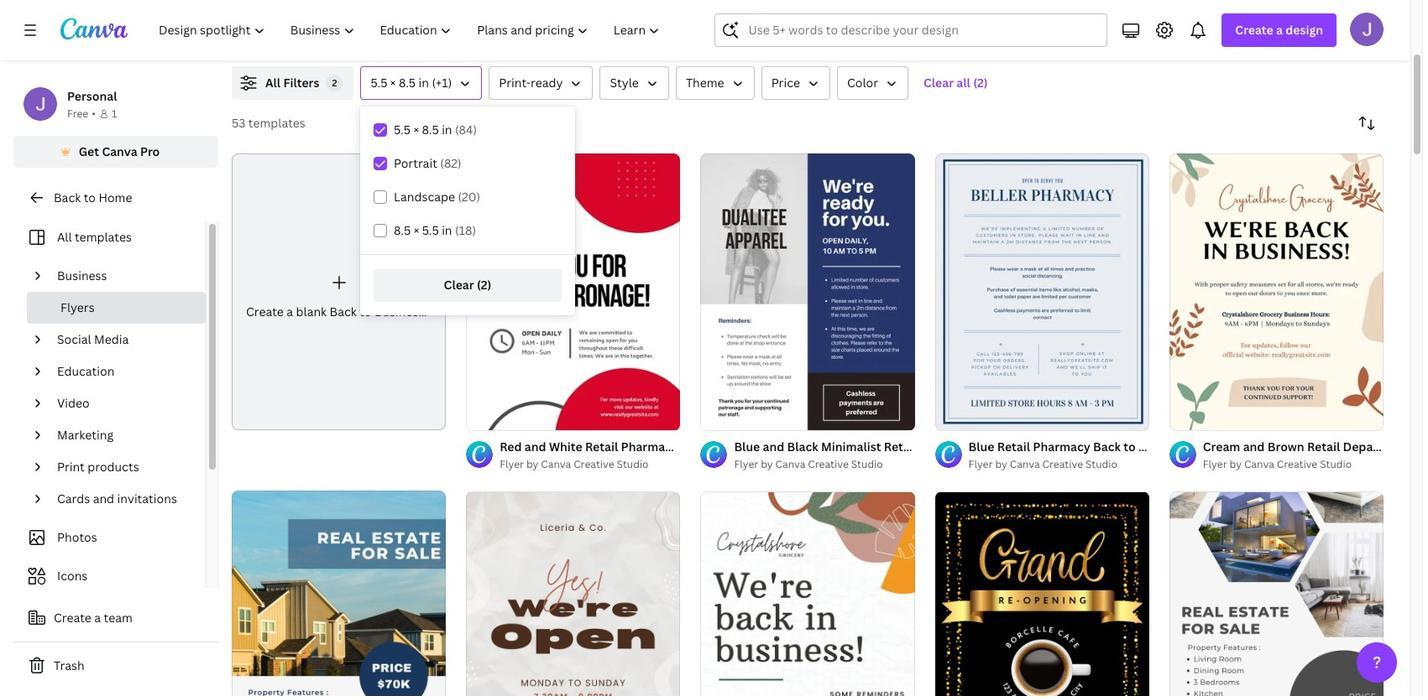 Task type: describe. For each thing, give the bounding box(es) containing it.
back inside 'blue retail pharmacy back to business flyers flyer by canva creative studio'
[[1093, 439, 1121, 455]]

blue and black minimalist retail fashion back to business flyers image
[[701, 154, 915, 431]]

clear all (2) button
[[915, 66, 996, 100]]

back inside "link"
[[330, 304, 357, 320]]

5.5 for 5.5 × 8.5 in (+1)
[[371, 75, 387, 91]]

blank
[[296, 304, 327, 320]]

blue retail pharmacy back to business flyers flyer by canva creative studio
[[969, 439, 1227, 472]]

studio inside red and white retail pharmacy back to business flyers flyer by canva creative studio
[[617, 458, 649, 472]]

create for create a design
[[1235, 22, 1274, 38]]

create a blank back to business flyer link
[[232, 154, 456, 431]]

1 flyer by canva creative studio from the left
[[734, 458, 883, 472]]

icons
[[57, 568, 88, 584]]

business link
[[50, 260, 196, 292]]

2 for cream and brown retail department store back to business flyers image
[[1200, 411, 1205, 423]]

free
[[67, 107, 88, 121]]

free •
[[67, 107, 96, 121]]

2 flyer by canva creative studio link from the left
[[734, 457, 915, 474]]

marketing
[[57, 427, 113, 443]]

flyer inside 'blue retail pharmacy back to business flyers flyer by canva creative studio'
[[969, 458, 993, 472]]

print
[[57, 459, 85, 475]]

business inside red and white retail pharmacy back to business flyers flyer by canva creative studio
[[727, 439, 777, 455]]

cards
[[57, 491, 90, 507]]

0 horizontal spatial 1
[[112, 107, 117, 121]]

a for blank
[[287, 304, 293, 320]]

video link
[[50, 388, 196, 420]]

social media link
[[50, 324, 196, 356]]

get canva pro button
[[13, 136, 218, 168]]

retail inside red and white retail pharmacy back to business flyers flyer by canva creative studio
[[585, 439, 618, 455]]

style
[[610, 75, 639, 91]]

flyer by canva creative studio link for black gold luxury re-opening back to business flyer image
[[969, 457, 1149, 474]]

education link
[[50, 356, 196, 388]]

back to home
[[54, 190, 132, 206]]

(84)
[[455, 122, 477, 138]]

53 templates
[[232, 115, 306, 131]]

white and black simple real estate flyer image
[[1169, 492, 1384, 697]]

blue
[[969, 439, 995, 455]]

flyers inside red and white retail pharmacy back to business flyers flyer by canva creative studio
[[780, 439, 814, 455]]

pro
[[140, 144, 160, 160]]

all templates
[[57, 229, 132, 245]]

1 for red and white retail pharmacy back to business flyers image
[[478, 411, 483, 423]]

jacob simon image
[[1350, 13, 1384, 46]]

(+1)
[[432, 75, 452, 91]]

print products
[[57, 459, 139, 475]]

photos link
[[24, 522, 196, 554]]

in for (+1)
[[419, 75, 429, 91]]

8.5 × 5.5 in (18)
[[394, 223, 476, 238]]

pharmacy inside 'blue retail pharmacy back to business flyers flyer by canva creative studio'
[[1033, 439, 1091, 455]]

2 for red and white retail pharmacy back to business flyers image
[[497, 411, 502, 423]]

theme
[[686, 75, 724, 91]]

red and white retail pharmacy back to business flyers link
[[500, 439, 814, 457]]

(20)
[[458, 189, 480, 205]]

flyer by canva creative studio link for beige browm minimal aesthetic abstract we are open back to business flyer "image"
[[500, 457, 680, 474]]

clear for clear all (2)
[[924, 75, 954, 91]]

marketing link
[[50, 420, 196, 452]]

style button
[[600, 66, 669, 100]]

trash link
[[13, 650, 218, 683]]

5.5 × 8.5 in (84)
[[394, 122, 477, 138]]

theme button
[[676, 66, 755, 100]]

1 vertical spatial (2)
[[477, 277, 492, 293]]

photos
[[57, 530, 97, 546]]

price button
[[761, 66, 830, 100]]

2 filter options selected element
[[326, 75, 343, 92]]

create a team
[[54, 610, 133, 626]]

social
[[57, 332, 91, 348]]

1 of 2 link for flyer by canva creative studio link associated with beige browm minimal aesthetic abstract we are open back to business flyer "image"
[[466, 154, 680, 431]]

media
[[94, 332, 129, 348]]

print products link
[[50, 452, 196, 484]]

blue and white simple real estate flyer image
[[232, 492, 446, 697]]

by inside red and white retail pharmacy back to business flyers flyer by canva creative studio
[[526, 458, 539, 472]]

canva inside red and white retail pharmacy back to business flyers flyer by canva creative studio
[[541, 458, 571, 472]]

4 by from the left
[[1230, 458, 1242, 472]]

social media
[[57, 332, 129, 348]]

red and white retail pharmacy back to business flyers flyer by canva creative studio
[[500, 439, 814, 472]]

blue retail pharmacy back to business flyers image
[[935, 154, 1149, 431]]

all filters
[[265, 75, 319, 91]]

0 vertical spatial (2)
[[973, 75, 988, 91]]

2 vertical spatial 8.5
[[394, 223, 411, 238]]

all templates link
[[24, 222, 196, 254]]

create a team button
[[13, 602, 218, 636]]

cream and brown retail department store back to business flyers image
[[1169, 154, 1384, 431]]

team
[[104, 610, 133, 626]]

ready
[[531, 75, 563, 91]]

(82)
[[440, 155, 461, 171]]

get canva pro
[[79, 144, 160, 160]]

print-ready
[[499, 75, 563, 91]]

clear all (2)
[[924, 75, 988, 91]]

print-
[[499, 75, 531, 91]]

retail inside 'blue retail pharmacy back to business flyers flyer by canva creative studio'
[[997, 439, 1030, 455]]

color
[[847, 75, 878, 91]]

8.5 for (+1)
[[399, 75, 416, 91]]

all
[[957, 75, 970, 91]]

colorful retail department store back to business flyers image
[[701, 493, 915, 697]]

landscape
[[394, 189, 455, 205]]

1 of 2 for cream and brown retail department store back to business flyers image
[[1181, 411, 1205, 423]]

red
[[500, 439, 522, 455]]



Task type: vqa. For each thing, say whether or not it's contained in the screenshot.
templates to the right
yes



Task type: locate. For each thing, give the bounding box(es) containing it.
Sort by button
[[1350, 107, 1384, 140]]

1 retail from the left
[[585, 439, 618, 455]]

4 studio from the left
[[1320, 458, 1352, 472]]

× left (+1)
[[390, 75, 396, 91]]

and for red
[[525, 439, 546, 455]]

landscape (20)
[[394, 189, 480, 205]]

8.5
[[399, 75, 416, 91], [422, 122, 439, 138], [394, 223, 411, 238]]

1 horizontal spatial and
[[525, 439, 546, 455]]

retail right white
[[585, 439, 618, 455]]

8.5 for (84)
[[422, 122, 439, 138]]

4 flyer by canva creative studio link from the left
[[1203, 457, 1384, 474]]

black gold luxury re-opening back to business flyer image
[[935, 492, 1149, 697]]

business
[[57, 268, 107, 284], [374, 304, 424, 320], [727, 439, 777, 455], [1139, 439, 1189, 455]]

create inside create a design dropdown button
[[1235, 22, 1274, 38]]

create for create a blank back to business flyer
[[246, 304, 284, 320]]

1 vertical spatial in
[[442, 122, 452, 138]]

2 vertical spatial ×
[[414, 223, 419, 238]]

2 horizontal spatial create
[[1235, 22, 1274, 38]]

8.5 down landscape
[[394, 223, 411, 238]]

0 horizontal spatial flyer by canva creative studio
[[734, 458, 883, 472]]

0 vertical spatial and
[[525, 439, 546, 455]]

3 studio from the left
[[1086, 458, 1118, 472]]

beige browm minimal aesthetic abstract we are open back to business flyer image
[[466, 492, 680, 697]]

all for all templates
[[57, 229, 72, 245]]

2 studio from the left
[[851, 458, 883, 472]]

0 horizontal spatial retail
[[585, 439, 618, 455]]

a inside dropdown button
[[1276, 22, 1283, 38]]

2 by from the left
[[761, 458, 773, 472]]

2 vertical spatial 5.5
[[422, 223, 439, 238]]

a left design
[[1276, 22, 1283, 38]]

of for cream and brown retail department store back to business flyers image
[[1188, 411, 1198, 423]]

trash
[[54, 658, 84, 674]]

and right cards
[[93, 491, 114, 507]]

0 horizontal spatial flyers
[[60, 300, 95, 316]]

1 vertical spatial create
[[246, 304, 284, 320]]

0 vertical spatial create
[[1235, 22, 1274, 38]]

1 vertical spatial a
[[287, 304, 293, 320]]

1
[[112, 107, 117, 121], [478, 411, 483, 423], [1181, 411, 1186, 423]]

Search search field
[[749, 14, 1097, 46]]

×
[[390, 75, 396, 91], [413, 122, 419, 138], [414, 223, 419, 238]]

1 vertical spatial ×
[[413, 122, 419, 138]]

2 vertical spatial a
[[94, 610, 101, 626]]

create a blank back to business flyer element
[[232, 154, 456, 431]]

1 horizontal spatial flyer by canva creative studio
[[1203, 458, 1352, 472]]

create down icons
[[54, 610, 91, 626]]

0 vertical spatial 5.5
[[371, 75, 387, 91]]

print-ready button
[[489, 66, 593, 100]]

2 horizontal spatial flyers
[[1192, 439, 1227, 455]]

canva
[[102, 144, 137, 160], [541, 458, 571, 472], [775, 458, 806, 472], [1010, 458, 1040, 472], [1244, 458, 1274, 472]]

top level navigation element
[[148, 13, 675, 47]]

all down back to home
[[57, 229, 72, 245]]

2 retail from the left
[[997, 439, 1030, 455]]

5.5 × 8.5 in (+1) button
[[361, 66, 482, 100]]

business inside 'blue retail pharmacy back to business flyers flyer by canva creative studio'
[[1139, 439, 1189, 455]]

create inside create a blank back to business flyer "link"
[[246, 304, 284, 320]]

1 of from the left
[[485, 411, 494, 423]]

pharmacy right white
[[621, 439, 678, 455]]

and right red
[[525, 439, 546, 455]]

clear
[[924, 75, 954, 91], [444, 277, 474, 293]]

by inside 'blue retail pharmacy back to business flyers flyer by canva creative studio'
[[995, 458, 1007, 472]]

5.5 inside button
[[371, 75, 387, 91]]

1 horizontal spatial 5.5
[[394, 122, 411, 138]]

0 horizontal spatial 1 of 2 link
[[466, 154, 680, 431]]

a for design
[[1276, 22, 1283, 38]]

1 creative from the left
[[574, 458, 614, 472]]

1 studio from the left
[[617, 458, 649, 472]]

3 by from the left
[[995, 458, 1007, 472]]

8.5 inside button
[[399, 75, 416, 91]]

white
[[549, 439, 582, 455]]

0 vertical spatial templates
[[248, 115, 306, 131]]

1 horizontal spatial of
[[1188, 411, 1198, 423]]

1 horizontal spatial all
[[265, 75, 281, 91]]

1 horizontal spatial 1
[[478, 411, 483, 423]]

create a design button
[[1222, 13, 1337, 47]]

4 creative from the left
[[1277, 458, 1318, 472]]

0 horizontal spatial all
[[57, 229, 72, 245]]

2 flyer by canva creative studio from the left
[[1203, 458, 1352, 472]]

3 creative from the left
[[1042, 458, 1083, 472]]

retail
[[585, 439, 618, 455], [997, 439, 1030, 455]]

portrait (82)
[[394, 155, 461, 171]]

0 vertical spatial clear
[[924, 75, 954, 91]]

templates down back to home
[[75, 229, 132, 245]]

portrait
[[394, 155, 437, 171]]

1 horizontal spatial (2)
[[973, 75, 988, 91]]

back inside red and white retail pharmacy back to business flyers flyer by canva creative studio
[[681, 439, 709, 455]]

8.5 up portrait (82)
[[422, 122, 439, 138]]

1 horizontal spatial create
[[246, 304, 284, 320]]

2 vertical spatial in
[[442, 223, 452, 238]]

2 horizontal spatial 1
[[1181, 411, 1186, 423]]

of
[[485, 411, 494, 423], [1188, 411, 1198, 423]]

1 of 2 for red and white retail pharmacy back to business flyers image
[[478, 411, 502, 423]]

creative inside red and white retail pharmacy back to business flyers flyer by canva creative studio
[[574, 458, 614, 472]]

2 pharmacy from the left
[[1033, 439, 1091, 455]]

None search field
[[715, 13, 1108, 47]]

cards and invitations
[[57, 491, 177, 507]]

2
[[332, 76, 337, 89], [497, 411, 502, 423], [1200, 411, 1205, 423]]

1 vertical spatial clear
[[444, 277, 474, 293]]

5.5 up portrait
[[394, 122, 411, 138]]

1 1 of 2 from the left
[[478, 411, 502, 423]]

flyer by canva creative studio link for 'white and black simple real estate flyer' image
[[1203, 457, 1384, 474]]

clear for clear (2)
[[444, 277, 474, 293]]

× for 8.5 × 5.5 in (18)
[[414, 223, 419, 238]]

in left (18)
[[442, 223, 452, 238]]

back to business flyers templates image
[[1026, 0, 1384, 46]]

studio inside 'blue retail pharmacy back to business flyers flyer by canva creative studio'
[[1086, 458, 1118, 472]]

1 horizontal spatial a
[[287, 304, 293, 320]]

retail right 'blue'
[[997, 439, 1030, 455]]

1 by from the left
[[526, 458, 539, 472]]

to inside "link"
[[360, 304, 372, 320]]

1 vertical spatial all
[[57, 229, 72, 245]]

0 horizontal spatial a
[[94, 610, 101, 626]]

flyer inside the create a blank back to business flyer element
[[427, 304, 456, 320]]

creative
[[574, 458, 614, 472], [808, 458, 849, 472], [1042, 458, 1083, 472], [1277, 458, 1318, 472]]

create
[[1235, 22, 1274, 38], [246, 304, 284, 320], [54, 610, 91, 626]]

a left blank
[[287, 304, 293, 320]]

0 vertical spatial a
[[1276, 22, 1283, 38]]

home
[[99, 190, 132, 206]]

1 of 2 link for flyer by canva creative studio link for 'white and black simple real estate flyer' image
[[1169, 154, 1384, 431]]

1 vertical spatial 5.5
[[394, 122, 411, 138]]

a left team
[[94, 610, 101, 626]]

1 horizontal spatial clear
[[924, 75, 954, 91]]

× for 5.5 × 8.5 in (+1)
[[390, 75, 396, 91]]

create left design
[[1235, 22, 1274, 38]]

back to home link
[[13, 181, 218, 215]]

blue retail pharmacy back to business flyers link
[[969, 439, 1227, 457]]

create for create a team
[[54, 610, 91, 626]]

1 vertical spatial and
[[93, 491, 114, 507]]

price
[[771, 75, 800, 91]]

1 horizontal spatial 1 of 2
[[1181, 411, 1205, 423]]

filters
[[283, 75, 319, 91]]

of for red and white retail pharmacy back to business flyers image
[[485, 411, 494, 423]]

in inside "5.5 × 8.5 in (+1)" button
[[419, 75, 429, 91]]

templates right 53
[[248, 115, 306, 131]]

0 horizontal spatial create
[[54, 610, 91, 626]]

design
[[1286, 22, 1323, 38]]

a inside "link"
[[287, 304, 293, 320]]

× up portrait
[[413, 122, 419, 138]]

canva inside button
[[102, 144, 137, 160]]

all left filters
[[265, 75, 281, 91]]

create a design
[[1235, 22, 1323, 38]]

and for cards
[[93, 491, 114, 507]]

5.5 right 2 filter options selected element
[[371, 75, 387, 91]]

templates for 53 templates
[[248, 115, 306, 131]]

0 horizontal spatial templates
[[75, 229, 132, 245]]

2 creative from the left
[[808, 458, 849, 472]]

× for 5.5 × 8.5 in (84)
[[413, 122, 419, 138]]

creative inside 'blue retail pharmacy back to business flyers flyer by canva creative studio'
[[1042, 458, 1083, 472]]

1 horizontal spatial templates
[[248, 115, 306, 131]]

5.5 × 8.5 in (+1)
[[371, 75, 452, 91]]

in left (+1)
[[419, 75, 429, 91]]

0 horizontal spatial and
[[93, 491, 114, 507]]

canva inside 'blue retail pharmacy back to business flyers flyer by canva creative studio'
[[1010, 458, 1040, 472]]

to inside red and white retail pharmacy back to business flyers flyer by canva creative studio
[[712, 439, 724, 455]]

back
[[54, 190, 81, 206], [330, 304, 357, 320], [681, 439, 709, 455], [1093, 439, 1121, 455]]

templates for all templates
[[75, 229, 132, 245]]

video
[[57, 395, 89, 411]]

1 for cream and brown retail department store back to business flyers image
[[1181, 411, 1186, 423]]

1 vertical spatial templates
[[75, 229, 132, 245]]

and inside red and white retail pharmacy back to business flyers flyer by canva creative studio
[[525, 439, 546, 455]]

0 horizontal spatial pharmacy
[[621, 439, 678, 455]]

0 horizontal spatial of
[[485, 411, 494, 423]]

3 flyer by canva creative studio link from the left
[[969, 457, 1149, 474]]

flyer inside red and white retail pharmacy back to business flyers flyer by canva creative studio
[[500, 458, 524, 472]]

8.5 left (+1)
[[399, 75, 416, 91]]

1 horizontal spatial retail
[[997, 439, 1030, 455]]

templates
[[248, 115, 306, 131], [75, 229, 132, 245]]

create inside create a team button
[[54, 610, 91, 626]]

53
[[232, 115, 246, 131]]

red and white retail pharmacy back to business flyers image
[[466, 154, 680, 431]]

× inside button
[[390, 75, 396, 91]]

0 vertical spatial ×
[[390, 75, 396, 91]]

pharmacy
[[621, 439, 678, 455], [1033, 439, 1091, 455]]

products
[[88, 459, 139, 475]]

(18)
[[455, 223, 476, 238]]

flyer by canva creative studio
[[734, 458, 883, 472], [1203, 458, 1352, 472]]

color button
[[837, 66, 909, 100]]

to
[[84, 190, 96, 206], [360, 304, 372, 320], [712, 439, 724, 455], [1124, 439, 1136, 455]]

5.5
[[371, 75, 387, 91], [394, 122, 411, 138], [422, 223, 439, 238]]

in left (84)
[[442, 122, 452, 138]]

pharmacy right 'blue'
[[1033, 439, 1091, 455]]

0 vertical spatial in
[[419, 75, 429, 91]]

1 horizontal spatial 1 of 2 link
[[1169, 154, 1384, 431]]

2 of from the left
[[1188, 411, 1198, 423]]

a inside button
[[94, 610, 101, 626]]

personal
[[67, 88, 117, 104]]

2 1 of 2 link from the left
[[1169, 154, 1384, 431]]

5.5 down landscape
[[422, 223, 439, 238]]

a
[[1276, 22, 1283, 38], [287, 304, 293, 320], [94, 610, 101, 626]]

0 horizontal spatial clear
[[444, 277, 474, 293]]

invitations
[[117, 491, 177, 507]]

0 horizontal spatial 1 of 2
[[478, 411, 502, 423]]

cards and invitations link
[[50, 484, 196, 516]]

1 1 of 2 link from the left
[[466, 154, 680, 431]]

1 pharmacy from the left
[[621, 439, 678, 455]]

create left blank
[[246, 304, 284, 320]]

2 vertical spatial create
[[54, 610, 91, 626]]

clear left all
[[924, 75, 954, 91]]

flyer
[[427, 304, 456, 320], [500, 458, 524, 472], [734, 458, 758, 472], [969, 458, 993, 472], [1203, 458, 1227, 472]]

0 horizontal spatial 2
[[332, 76, 337, 89]]

× down landscape
[[414, 223, 419, 238]]

icons link
[[24, 561, 196, 593]]

1 horizontal spatial flyers
[[780, 439, 814, 455]]

0 horizontal spatial 5.5
[[371, 75, 387, 91]]

1 of 2
[[478, 411, 502, 423], [1181, 411, 1205, 423]]

a for team
[[94, 610, 101, 626]]

in for (18)
[[442, 223, 452, 238]]

2 horizontal spatial a
[[1276, 22, 1283, 38]]

by
[[526, 458, 539, 472], [761, 458, 773, 472], [995, 458, 1007, 472], [1230, 458, 1242, 472]]

flyers inside 'blue retail pharmacy back to business flyers flyer by canva creative studio'
[[1192, 439, 1227, 455]]

2 1 of 2 from the left
[[1181, 411, 1205, 423]]

•
[[92, 107, 96, 121]]

templates inside all templates link
[[75, 229, 132, 245]]

0 horizontal spatial (2)
[[477, 277, 492, 293]]

create a blank back to business flyer
[[246, 304, 456, 320]]

1 horizontal spatial pharmacy
[[1033, 439, 1091, 455]]

0 vertical spatial 8.5
[[399, 75, 416, 91]]

clear down (18)
[[444, 277, 474, 293]]

education
[[57, 364, 114, 380]]

all for all filters
[[265, 75, 281, 91]]

2 horizontal spatial 2
[[1200, 411, 1205, 423]]

get
[[79, 144, 99, 160]]

(2)
[[973, 75, 988, 91], [477, 277, 492, 293]]

5.5 for 5.5 × 8.5 in (84)
[[394, 122, 411, 138]]

to inside 'blue retail pharmacy back to business flyers flyer by canva creative studio'
[[1124, 439, 1136, 455]]

flyer by canva creative studio link
[[500, 457, 680, 474], [734, 457, 915, 474], [969, 457, 1149, 474], [1203, 457, 1384, 474]]

all
[[265, 75, 281, 91], [57, 229, 72, 245]]

clear (2) button
[[374, 269, 562, 302]]

clear (2)
[[444, 277, 492, 293]]

1 horizontal spatial 2
[[497, 411, 502, 423]]

2 horizontal spatial 5.5
[[422, 223, 439, 238]]

1 vertical spatial 8.5
[[422, 122, 439, 138]]

0 vertical spatial all
[[265, 75, 281, 91]]

in for (84)
[[442, 122, 452, 138]]

flyers
[[60, 300, 95, 316], [780, 439, 814, 455], [1192, 439, 1227, 455]]

1 flyer by canva creative studio link from the left
[[500, 457, 680, 474]]

pharmacy inside red and white retail pharmacy back to business flyers flyer by canva creative studio
[[621, 439, 678, 455]]



